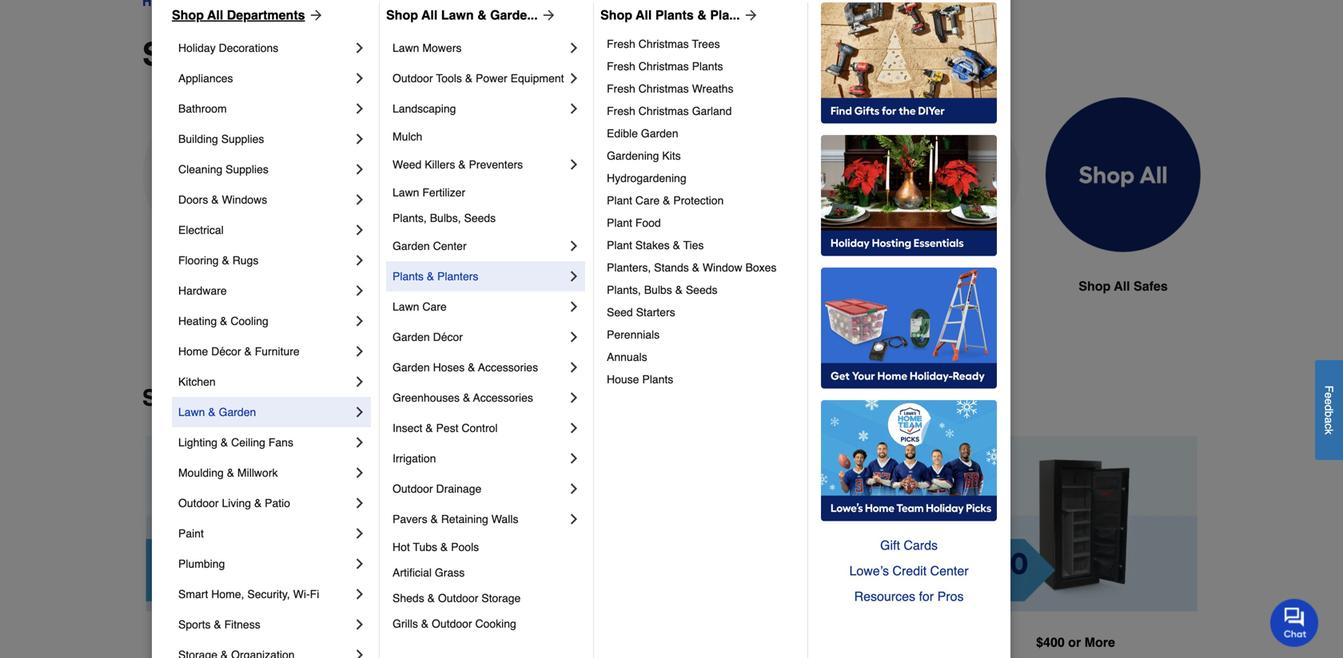 Task type: locate. For each thing, give the bounding box(es) containing it.
3 shop from the left
[[600, 8, 632, 22]]

2 arrow right image from the left
[[538, 7, 557, 23]]

1 vertical spatial plant
[[607, 217, 632, 229]]

plants & planters link
[[393, 261, 566, 292]]

accessories inside 'link'
[[473, 392, 533, 405]]

chevron right image for hardware
[[352, 283, 368, 299]]

0 vertical spatial accessories
[[478, 361, 538, 374]]

1 fresh from the top
[[607, 38, 636, 50]]

stakes
[[636, 239, 670, 252]]

chevron right image for bathroom
[[352, 101, 368, 117]]

2 shop from the left
[[386, 8, 418, 22]]

gardening kits
[[607, 150, 681, 162]]

1 horizontal spatial care
[[636, 194, 660, 207]]

christmas
[[639, 38, 689, 50], [639, 60, 689, 73], [639, 82, 689, 95], [639, 105, 689, 118]]

1 vertical spatial supplies
[[226, 163, 269, 176]]

chevron right image for lawn care
[[566, 299, 582, 315]]

center up pros
[[930, 564, 969, 579]]

outdoor down moulding
[[178, 497, 219, 510]]

power
[[476, 72, 508, 85]]

garden down lawn care
[[393, 331, 430, 344]]

equipment
[[511, 72, 564, 85]]

edible garden
[[607, 127, 678, 140]]

plant up planters,
[[607, 239, 632, 252]]

0 vertical spatial plant
[[607, 194, 632, 207]]

safes for shop safes by price
[[205, 386, 264, 411]]

0 horizontal spatial décor
[[211, 345, 241, 358]]

arrow right image up equipment
[[538, 7, 557, 23]]

1 vertical spatial center
[[930, 564, 969, 579]]

& right sheds at the left of the page
[[427, 592, 435, 605]]

planters, stands & window boxes
[[607, 261, 777, 274]]

plant up plant food in the top left of the page
[[607, 194, 632, 207]]

chevron right image for appliances
[[352, 70, 368, 86]]

& left ties
[[673, 239, 680, 252]]

& left rugs
[[222, 254, 229, 267]]

christmas down the fresh christmas trees
[[639, 60, 689, 73]]

décor down heating & cooling
[[211, 345, 241, 358]]

shop for shop all departments
[[172, 8, 204, 22]]

0 vertical spatial décor
[[433, 331, 463, 344]]

arrow right image up holiday decorations link
[[305, 7, 324, 23]]

protection
[[673, 194, 724, 207]]

house plants
[[607, 373, 673, 386]]

a
[[1323, 418, 1336, 424]]

holiday
[[178, 42, 216, 54]]

shop
[[172, 8, 204, 22], [386, 8, 418, 22], [600, 8, 632, 22]]

2 fresh from the top
[[607, 60, 636, 73]]

& right pavers
[[431, 513, 438, 526]]

outdoor down sheds & outdoor storage
[[432, 618, 472, 631]]

1 vertical spatial seeds
[[686, 284, 718, 297]]

arrow right image inside shop all lawn & garde... 'link'
[[538, 7, 557, 23]]

care up food
[[636, 194, 660, 207]]

chevron right image for electrical
[[352, 222, 368, 238]]

1 horizontal spatial arrow right image
[[538, 7, 557, 23]]

safes for home safes
[[584, 279, 618, 294]]

arrow right image for shop all departments
[[305, 7, 324, 23]]

home inside home safes link
[[545, 279, 580, 294]]

1 vertical spatial accessories
[[473, 392, 533, 405]]

e up b
[[1323, 399, 1336, 405]]

& left garde...
[[477, 8, 487, 22]]

preventers
[[469, 158, 523, 171]]

1 vertical spatial décor
[[211, 345, 241, 358]]

cooling
[[231, 315, 269, 328]]

fertilizer
[[422, 186, 465, 199]]

lawn inside lawn & garden link
[[178, 406, 205, 419]]

file
[[913, 279, 935, 294]]

pavers & retaining walls
[[393, 513, 518, 526]]

1 horizontal spatial shop
[[386, 8, 418, 22]]

lawn for lawn fertilizer
[[393, 186, 419, 199]]

1 christmas from the top
[[639, 38, 689, 50]]

décor for lawn
[[433, 331, 463, 344]]

& up lighting
[[208, 406, 216, 419]]

lawn inside lawn care link
[[393, 301, 419, 313]]

plants,
[[393, 212, 427, 225], [607, 284, 641, 297]]

gift
[[880, 539, 900, 553]]

safes for fireproof safes
[[233, 279, 267, 294]]

christmas inside fresh christmas plants link
[[639, 60, 689, 73]]

home inside the home décor & furniture link
[[178, 345, 208, 358]]

hot tubs & pools
[[393, 541, 479, 554]]

irrigation link
[[393, 444, 566, 474]]

plant for plant food
[[607, 217, 632, 229]]

e up d
[[1323, 393, 1336, 399]]

$200 to $400. image
[[684, 437, 928, 613]]

chevron right image for lighting & ceiling fans
[[352, 435, 368, 451]]

fireproof safes link
[[142, 98, 297, 335]]

chevron right image for weed killers & preventers
[[566, 157, 582, 173]]

supplies
[[221, 133, 264, 146], [226, 163, 269, 176]]

0 horizontal spatial center
[[433, 240, 467, 253]]

pavers & retaining walls link
[[393, 505, 566, 535]]

a black sentrysafe fireproof safe. image
[[142, 98, 297, 252]]

arrow right image
[[305, 7, 324, 23], [538, 7, 557, 23]]

0 vertical spatial care
[[636, 194, 660, 207]]

chevron right image
[[352, 40, 368, 56], [566, 101, 582, 117], [566, 157, 582, 173], [352, 162, 368, 178], [352, 192, 368, 208], [352, 222, 368, 238], [352, 253, 368, 269], [566, 299, 582, 315], [352, 313, 368, 329], [566, 329, 582, 345], [352, 344, 368, 360], [566, 360, 582, 376], [352, 374, 368, 390], [566, 421, 582, 437], [352, 435, 368, 451], [566, 451, 582, 467], [352, 465, 368, 481], [566, 481, 582, 497], [352, 587, 368, 603], [352, 617, 368, 633], [352, 648, 368, 659]]

fresh christmas wreaths
[[607, 82, 734, 95]]

chevron right image for paint
[[352, 526, 368, 542]]

all inside 'link'
[[421, 8, 438, 22]]

outdoor down irrigation
[[393, 483, 433, 496]]

1 arrow right image from the left
[[305, 7, 324, 23]]

1 horizontal spatial center
[[930, 564, 969, 579]]

departments
[[227, 8, 305, 22]]

shop up the fresh christmas trees
[[600, 8, 632, 22]]

& left "cooling"
[[220, 315, 227, 328]]

plants right house
[[642, 373, 673, 386]]

garden hoses & accessories
[[393, 361, 538, 374]]

home for home safes
[[545, 279, 580, 294]]

outdoor
[[393, 72, 433, 85], [393, 483, 433, 496], [178, 497, 219, 510], [438, 592, 478, 605], [432, 618, 472, 631]]

2 horizontal spatial shop
[[600, 8, 632, 22]]

chevron right image for kitchen
[[352, 374, 368, 390]]

artificial
[[393, 567, 432, 580]]

1 vertical spatial shop
[[142, 386, 198, 411]]

mulch link
[[393, 124, 582, 150]]

plant left food
[[607, 217, 632, 229]]

chevron right image for outdoor drainage
[[566, 481, 582, 497]]

1 horizontal spatial plants,
[[607, 284, 641, 297]]

plumbing
[[178, 558, 225, 571]]

supplies up cleaning supplies
[[221, 133, 264, 146]]

security,
[[247, 589, 290, 601]]

0 horizontal spatial seeds
[[464, 212, 496, 225]]

0 horizontal spatial shop
[[172, 8, 204, 22]]

& left millwork
[[227, 467, 234, 480]]

décor up hoses
[[433, 331, 463, 344]]

chevron right image for garden décor
[[566, 329, 582, 345]]

4 fresh from the top
[[607, 105, 636, 118]]

2 e from the top
[[1323, 399, 1336, 405]]

plants, up seed
[[607, 284, 641, 297]]

lowe's home team holiday picks. image
[[821, 401, 997, 522]]

flooring
[[178, 254, 219, 267]]

3 christmas from the top
[[639, 82, 689, 95]]

chevron right image for building supplies
[[352, 131, 368, 147]]

1 horizontal spatial décor
[[433, 331, 463, 344]]

0 horizontal spatial care
[[422, 301, 447, 313]]

3 fresh from the top
[[607, 82, 636, 95]]

& left planters
[[427, 270, 434, 283]]

1 vertical spatial plants,
[[607, 284, 641, 297]]

fresh for fresh christmas plants
[[607, 60, 636, 73]]

0 vertical spatial supplies
[[221, 133, 264, 146]]

0 vertical spatial shop
[[1079, 279, 1111, 294]]

supplies up the windows
[[226, 163, 269, 176]]

outdoor drainage link
[[393, 474, 566, 505]]

all for lawn
[[421, 8, 438, 22]]

insect & pest control link
[[393, 413, 566, 444]]

edible
[[607, 127, 638, 140]]

kits
[[662, 150, 681, 162]]

1 vertical spatial care
[[422, 301, 447, 313]]

supplies for cleaning supplies
[[226, 163, 269, 176]]

plant care & protection
[[607, 194, 724, 207]]

plants, down 'lawn fertilizer'
[[393, 212, 427, 225]]

a black honeywell chest safe with the top open. image
[[684, 98, 840, 253]]

fresh christmas trees link
[[607, 33, 796, 55]]

resources for pros
[[854, 590, 964, 604]]

christmas up fresh christmas plants
[[639, 38, 689, 50]]

fresh for fresh christmas wreaths
[[607, 82, 636, 95]]

chevron right image for greenhouses & accessories
[[566, 390, 582, 406]]

arrow right image inside "shop all departments" link
[[305, 7, 324, 23]]

plants, for plants, bulbs & seeds
[[607, 284, 641, 297]]

christmas down fresh christmas wreaths
[[639, 105, 689, 118]]

0 horizontal spatial arrow right image
[[305, 7, 324, 23]]

gun
[[369, 279, 395, 294]]

décor for departments
[[211, 345, 241, 358]]

center down the 'bulbs,'
[[433, 240, 467, 253]]

cards
[[904, 539, 938, 553]]

christmas inside "fresh christmas wreaths" link
[[639, 82, 689, 95]]

shop
[[1079, 279, 1111, 294], [142, 386, 198, 411]]

all for safes
[[1114, 279, 1130, 294]]

2 christmas from the top
[[639, 60, 689, 73]]

shop for shop all safes
[[1079, 279, 1111, 294]]

3 plant from the top
[[607, 239, 632, 252]]

plant stakes & ties link
[[607, 234, 796, 257]]

0 vertical spatial seeds
[[464, 212, 496, 225]]

greenhouses & accessories
[[393, 392, 533, 405]]

outdoor up landscaping
[[393, 72, 433, 85]]

& right grills
[[421, 618, 429, 631]]

$100 to $200. image
[[415, 437, 659, 612]]

lawn up mowers
[[441, 8, 474, 22]]

chevron right image for home décor & furniture
[[352, 344, 368, 360]]

shop inside 'link'
[[386, 8, 418, 22]]

& down hydrogardening
[[663, 194, 670, 207]]

0 horizontal spatial plants,
[[393, 212, 427, 225]]

chevron right image for doors & windows
[[352, 192, 368, 208]]

shop for shop all plants & pla...
[[600, 8, 632, 22]]

plant care & protection link
[[607, 190, 796, 212]]

perennials link
[[607, 324, 796, 346]]

chevron right image for lawn & garden
[[352, 405, 368, 421]]

smart home, security, wi-fi
[[178, 589, 319, 601]]

lawn for lawn & garden
[[178, 406, 205, 419]]

a tall black sports afield gun safe. image
[[323, 98, 478, 253]]

fresh
[[607, 38, 636, 50], [607, 60, 636, 73], [607, 82, 636, 95], [607, 105, 636, 118]]

$400 or more. image
[[954, 437, 1198, 612]]

outdoor for outdoor drainage
[[393, 483, 433, 496]]

shop up holiday
[[172, 8, 204, 22]]

1 plant from the top
[[607, 194, 632, 207]]

plants down trees
[[692, 60, 723, 73]]

1 horizontal spatial seeds
[[686, 284, 718, 297]]

chevron right image for insect & pest control
[[566, 421, 582, 437]]

seeds down 'lawn fertilizer' link
[[464, 212, 496, 225]]

gardening kits link
[[607, 145, 796, 167]]

chevron right image for heating & cooling
[[352, 313, 368, 329]]

safes
[[142, 36, 228, 73], [233, 279, 267, 294], [398, 279, 432, 294], [584, 279, 618, 294], [938, 279, 973, 294], [1134, 279, 1168, 294], [205, 386, 264, 411]]

garden up 'plants & planters'
[[393, 240, 430, 253]]

lawn down "kitchen" at the bottom of the page
[[178, 406, 205, 419]]

4 christmas from the top
[[639, 105, 689, 118]]

moulding
[[178, 467, 224, 480]]

electrical link
[[178, 215, 352, 245]]

center
[[433, 240, 467, 253], [930, 564, 969, 579]]

holiday hosting essentials. image
[[821, 135, 997, 257]]

& right sports
[[214, 619, 221, 632]]

bathroom link
[[178, 94, 352, 124]]

flooring & rugs
[[178, 254, 259, 267]]

plants, bulbs & seeds
[[607, 284, 718, 297]]

care down 'plants & planters'
[[422, 301, 447, 313]]

lawn down gun safes
[[393, 301, 419, 313]]

lawn down weed at the top of page
[[393, 186, 419, 199]]

home décor & furniture link
[[178, 337, 352, 367]]

1 vertical spatial home
[[178, 345, 208, 358]]

2 plant from the top
[[607, 217, 632, 229]]

1 horizontal spatial shop
[[1079, 279, 1111, 294]]

home safes link
[[504, 98, 659, 335]]

0 horizontal spatial shop
[[142, 386, 198, 411]]

lawn for lawn care
[[393, 301, 419, 313]]

christmas inside fresh christmas trees link
[[639, 38, 689, 50]]

tubs
[[413, 541, 437, 554]]

christmas inside the "fresh christmas garland" link
[[639, 105, 689, 118]]

1 shop from the left
[[172, 8, 204, 22]]

pros
[[938, 590, 964, 604]]

lawn left mowers
[[393, 42, 419, 54]]

christmas down fresh christmas plants
[[639, 82, 689, 95]]

plants inside 'link'
[[642, 373, 673, 386]]

all
[[207, 8, 223, 22], [421, 8, 438, 22], [636, 8, 652, 22], [1114, 279, 1130, 294]]

0 horizontal spatial home
[[178, 345, 208, 358]]

chevron right image for moulding & millwork
[[352, 465, 368, 481]]

outdoor living & patio link
[[178, 489, 352, 519]]

chevron right image for outdoor tools & power equipment
[[566, 70, 582, 86]]

chevron right image for cleaning supplies
[[352, 162, 368, 178]]

plant
[[607, 194, 632, 207], [607, 217, 632, 229], [607, 239, 632, 252]]

cleaning
[[178, 163, 222, 176]]

seeds up seed starters link
[[686, 284, 718, 297]]

heating & cooling
[[178, 315, 269, 328]]

price
[[303, 386, 358, 411]]

shop for shop safes by price
[[142, 386, 198, 411]]

& down garden hoses & accessories
[[463, 392, 470, 405]]

plant for plant care & protection
[[607, 194, 632, 207]]

1 horizontal spatial home
[[545, 279, 580, 294]]

chevron right image
[[566, 40, 582, 56], [352, 70, 368, 86], [566, 70, 582, 86], [352, 101, 368, 117], [352, 131, 368, 147], [566, 238, 582, 254], [566, 269, 582, 285], [352, 283, 368, 299], [566, 390, 582, 406], [352, 405, 368, 421], [352, 496, 368, 512], [566, 512, 582, 528], [352, 526, 368, 542], [352, 557, 368, 573]]

garden for garden hoses & accessories
[[393, 361, 430, 374]]

2 vertical spatial plant
[[607, 239, 632, 252]]

1 e from the top
[[1323, 393, 1336, 399]]

0 vertical spatial home
[[545, 279, 580, 294]]

shop up the lawn mowers
[[386, 8, 418, 22]]

accessories up greenhouses & accessories 'link'
[[478, 361, 538, 374]]

ties
[[683, 239, 704, 252]]

safes for gun safes
[[398, 279, 432, 294]]

retaining
[[441, 513, 488, 526]]

0 vertical spatial plants,
[[393, 212, 427, 225]]

by
[[270, 386, 297, 411]]

garden up greenhouses
[[393, 361, 430, 374]]

accessories up control
[[473, 392, 533, 405]]

lawn for lawn mowers
[[393, 42, 419, 54]]

& left ceiling
[[221, 437, 228, 449]]

garden décor
[[393, 331, 463, 344]]

artificial grass
[[393, 567, 465, 580]]

lawn inside lawn mowers link
[[393, 42, 419, 54]]

lawn inside 'lawn fertilizer' link
[[393, 186, 419, 199]]

a black sentrysafe file safe with a key in the lock and the lid ajar. image
[[865, 98, 1020, 252]]

grills
[[393, 618, 418, 631]]



Task type: vqa. For each thing, say whether or not it's contained in the screenshot.
Free corresponding to Free Delivery
no



Task type: describe. For each thing, give the bounding box(es) containing it.
lowe's credit center link
[[821, 559, 997, 585]]

grills & outdoor cooking
[[393, 618, 516, 631]]

–
[[803, 636, 810, 651]]

living
[[222, 497, 251, 510]]

shop all plants & pla... link
[[600, 6, 759, 25]]

plant for plant stakes & ties
[[607, 239, 632, 252]]

irrigation
[[393, 453, 436, 465]]

fans
[[269, 437, 293, 449]]

garden up lighting & ceiling fans
[[219, 406, 256, 419]]

get your home holiday-ready. image
[[821, 268, 997, 389]]

$99 or less
[[232, 636, 303, 650]]

outdoor living & patio
[[178, 497, 290, 510]]

& right killers on the top left of the page
[[458, 158, 466, 171]]

garden down fresh christmas garland
[[641, 127, 678, 140]]

& left patio
[[254, 497, 262, 510]]

doors & windows link
[[178, 185, 352, 215]]

electrical
[[178, 224, 224, 237]]

$99
[[232, 636, 254, 650]]

lighting
[[178, 437, 218, 449]]

chat invite button image
[[1271, 599, 1319, 648]]

furniture
[[255, 345, 300, 358]]

shop for shop all lawn & garde...
[[386, 8, 418, 22]]

arrow right image for shop all lawn & garde...
[[538, 7, 557, 23]]

k
[[1323, 429, 1336, 435]]

paint link
[[178, 519, 352, 549]]

fitness
[[224, 619, 260, 632]]

a black sentrysafe home safe with the door ajar. image
[[504, 98, 659, 252]]

d
[[1323, 405, 1336, 411]]

heating
[[178, 315, 217, 328]]

smart
[[178, 589, 208, 601]]

kitchen link
[[178, 367, 352, 397]]

gun safes link
[[323, 98, 478, 335]]

chevron right image for pavers & retaining walls
[[566, 512, 582, 528]]

gun safes
[[369, 279, 432, 294]]

chevron right image for garden center
[[566, 238, 582, 254]]

shop all plants & pla...
[[600, 8, 740, 22]]

outdoor for outdoor tools & power equipment
[[393, 72, 433, 85]]

& left furniture
[[244, 345, 252, 358]]

& right hoses
[[468, 361, 475, 374]]

outdoor for outdoor living & patio
[[178, 497, 219, 510]]

chevron right image for flooring & rugs
[[352, 253, 368, 269]]

chevron right image for irrigation
[[566, 451, 582, 467]]

chevron right image for sports & fitness
[[352, 617, 368, 633]]

chevron right image for lawn mowers
[[566, 40, 582, 56]]

arrow right image
[[740, 7, 759, 23]]

& left pla... in the right of the page
[[697, 8, 707, 22]]

shop all. image
[[1046, 98, 1201, 253]]

chevron right image for plants & planters
[[566, 269, 582, 285]]

all for plants
[[636, 8, 652, 22]]

ceiling
[[231, 437, 265, 449]]

chevron right image for plumbing
[[352, 557, 368, 573]]

rugs
[[232, 254, 259, 267]]

christmas for trees
[[639, 38, 689, 50]]

christmas for plants
[[639, 60, 689, 73]]

$400 or more
[[1036, 636, 1115, 650]]

control
[[462, 422, 498, 435]]

bulbs,
[[430, 212, 461, 225]]

patio
[[265, 497, 290, 510]]

appliances link
[[178, 63, 352, 94]]

lighting & ceiling fans link
[[178, 428, 352, 458]]

fresh for fresh christmas garland
[[607, 105, 636, 118]]

planters,
[[607, 261, 651, 274]]

fresh christmas plants
[[607, 60, 723, 73]]

more
[[1085, 636, 1115, 650]]

lowe's
[[850, 564, 889, 579]]

moulding & millwork link
[[178, 458, 352, 489]]

plants up lawn care
[[393, 270, 424, 283]]

file safes
[[913, 279, 973, 294]]

plants up the fresh christmas trees
[[655, 8, 694, 22]]

hardware link
[[178, 276, 352, 306]]

hot tubs & pools link
[[393, 535, 582, 561]]

moulding & millwork
[[178, 467, 278, 480]]

killers
[[425, 158, 455, 171]]

building
[[178, 133, 218, 146]]

greenhouses & accessories link
[[393, 383, 566, 413]]

christmas for wreaths
[[639, 82, 689, 95]]

smart home, security, wi-fi link
[[178, 580, 352, 610]]

shop all lawn & garde...
[[386, 8, 538, 22]]

garden center
[[393, 240, 467, 253]]

all for departments
[[207, 8, 223, 22]]

lawn fertilizer link
[[393, 180, 582, 205]]

find gifts for the diyer. image
[[821, 2, 997, 124]]

care for plant
[[636, 194, 660, 207]]

wi-
[[293, 589, 310, 601]]

care for lawn
[[422, 301, 447, 313]]

or
[[257, 636, 270, 650]]

$200
[[771, 636, 799, 651]]

home for home décor & furniture
[[178, 345, 208, 358]]

seed
[[607, 306, 633, 319]]

wreaths
[[692, 82, 734, 95]]

outdoor tools & power equipment link
[[393, 63, 566, 94]]

shop all safes link
[[1046, 98, 1201, 335]]

annuals link
[[607, 346, 796, 369]]

0 vertical spatial center
[[433, 240, 467, 253]]

hydrogardening link
[[607, 167, 796, 190]]

outdoor drainage
[[393, 483, 482, 496]]

stands
[[654, 261, 689, 274]]

chevron right image for holiday decorations
[[352, 40, 368, 56]]

c
[[1323, 424, 1336, 429]]

shop safes by price
[[142, 386, 358, 411]]

shop all departments
[[172, 8, 305, 22]]

home safes
[[545, 279, 618, 294]]

outdoor tools & power equipment
[[393, 72, 564, 85]]

lawn & garden
[[178, 406, 256, 419]]

$200 – $400
[[771, 636, 842, 651]]

home décor & furniture
[[178, 345, 300, 358]]

garden for garden décor
[[393, 331, 430, 344]]

holiday decorations
[[178, 42, 278, 54]]

& left pest
[[426, 422, 433, 435]]

chevron right image for landscaping
[[566, 101, 582, 117]]

& right "bulbs"
[[675, 284, 683, 297]]

f e e d b a c k
[[1323, 386, 1336, 435]]

seed starters link
[[607, 301, 796, 324]]

chevron right image for outdoor living & patio
[[352, 496, 368, 512]]

& right tubs on the left bottom
[[441, 541, 448, 554]]

$99 or less. image
[[146, 437, 389, 612]]

flooring & rugs link
[[178, 245, 352, 276]]

greenhouses
[[393, 392, 460, 405]]

less
[[274, 636, 303, 650]]

outdoor up grills & outdoor cooking
[[438, 592, 478, 605]]

supplies for building supplies
[[221, 133, 264, 146]]

safes for file safes
[[938, 279, 973, 294]]

shop all lawn & garde... link
[[386, 6, 557, 25]]

edible garden link
[[607, 122, 796, 145]]

shop all safes
[[1079, 279, 1168, 294]]

christmas for garland
[[639, 105, 689, 118]]

fireproof safes
[[173, 279, 267, 294]]

chevron right image for smart home, security, wi-fi
[[352, 587, 368, 603]]

gift cards link
[[821, 533, 997, 559]]

& down ties
[[692, 261, 700, 274]]

chevron right image for garden hoses & accessories
[[566, 360, 582, 376]]

doors & windows
[[178, 194, 267, 206]]

& right the doors
[[211, 194, 219, 206]]

garden for garden center
[[393, 240, 430, 253]]

weed
[[393, 158, 422, 171]]

fireproof
[[173, 279, 229, 294]]

walls
[[492, 513, 518, 526]]

weed killers & preventers link
[[393, 150, 566, 180]]

fresh for fresh christmas trees
[[607, 38, 636, 50]]

plants, for plants, bulbs, seeds
[[393, 212, 427, 225]]

plants & planters
[[393, 270, 478, 283]]

hot
[[393, 541, 410, 554]]

& right tools
[[465, 72, 473, 85]]

plant stakes & ties
[[607, 239, 704, 252]]

window
[[703, 261, 743, 274]]

lawn inside shop all lawn & garde... 'link'
[[441, 8, 474, 22]]

sports
[[178, 619, 211, 632]]



